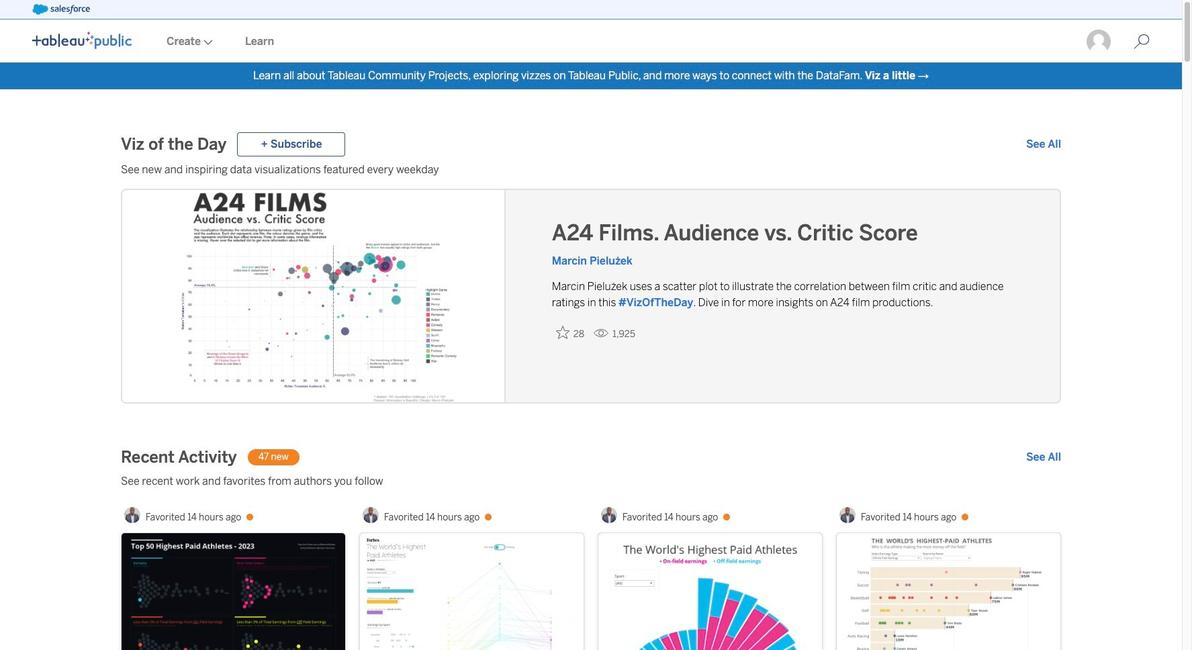 Task type: vqa. For each thing, say whether or not it's contained in the screenshot.
'jacob.simon6557' icon
no



Task type: describe. For each thing, give the bounding box(es) containing it.
see all recent activity element
[[1027, 450, 1062, 466]]

see new and inspiring data visualizations featured every weekday element
[[121, 162, 1062, 178]]

see all viz of the day element
[[1027, 136, 1062, 153]]

tich mabiza image
[[124, 507, 140, 523]]

logo image
[[32, 32, 132, 49]]

1 tich mabiza image from the left
[[363, 507, 379, 523]]

tara.schultz image
[[1086, 28, 1113, 55]]

3 tich mabiza image from the left
[[840, 507, 856, 523]]

2 tich mabiza image from the left
[[601, 507, 617, 523]]

salesforce logo image
[[32, 4, 90, 15]]

Add Favorite button
[[552, 322, 589, 344]]

add favorite image
[[556, 326, 570, 339]]



Task type: locate. For each thing, give the bounding box(es) containing it.
3 workbook thumbnail image from the left
[[599, 534, 823, 651]]

workbook thumbnail image for third tich mabiza image from left
[[837, 534, 1061, 651]]

1 horizontal spatial tich mabiza image
[[601, 507, 617, 523]]

workbook thumbnail image for tich mabiza icon
[[122, 534, 345, 651]]

2 workbook thumbnail image from the left
[[360, 534, 584, 651]]

tableau public viz of the day image
[[122, 190, 506, 405]]

tich mabiza image
[[363, 507, 379, 523], [601, 507, 617, 523], [840, 507, 856, 523]]

2 horizontal spatial tich mabiza image
[[840, 507, 856, 523]]

go to search image
[[1118, 34, 1167, 50]]

workbook thumbnail image for 2nd tich mabiza image from right
[[599, 534, 823, 651]]

recent activity heading
[[121, 447, 237, 468]]

4 workbook thumbnail image from the left
[[837, 534, 1061, 651]]

0 horizontal spatial tich mabiza image
[[363, 507, 379, 523]]

viz of the day heading
[[121, 134, 227, 155]]

workbook thumbnail image
[[122, 534, 345, 651], [360, 534, 584, 651], [599, 534, 823, 651], [837, 534, 1061, 651]]

create image
[[201, 40, 213, 45]]

see recent work and favorites from authors you follow element
[[121, 474, 1062, 490]]

1 workbook thumbnail image from the left
[[122, 534, 345, 651]]

workbook thumbnail image for third tich mabiza image from the right
[[360, 534, 584, 651]]



